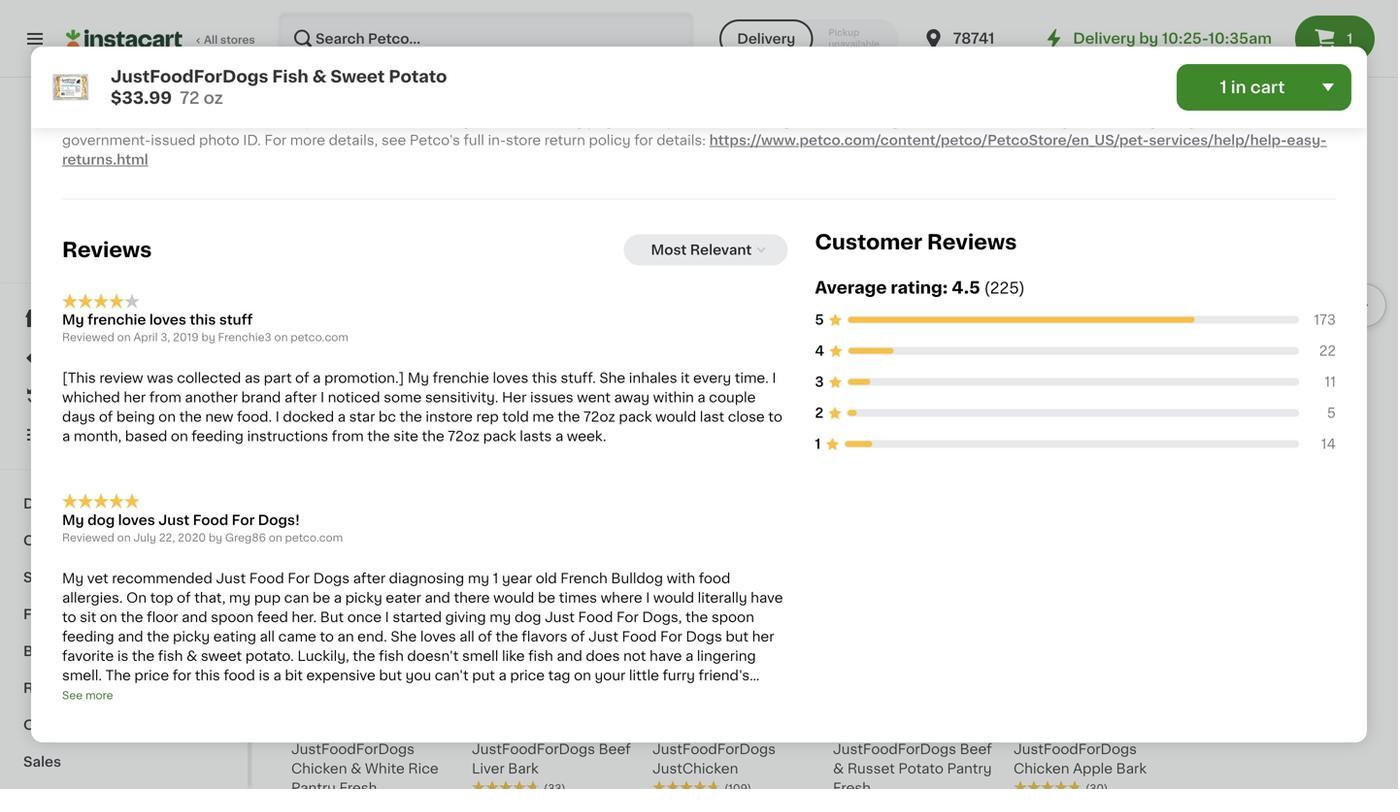 Task type: vqa. For each thing, say whether or not it's contained in the screenshot.


Task type: locate. For each thing, give the bounding box(es) containing it.
sweet down $ 33 99
[[848, 388, 890, 402]]

rice inside justfoodfordogs chicken & white rice pantry fresh
[[408, 762, 439, 776]]

wheat for product group containing 9
[[1305, 388, 1349, 402]]

options
[[366, 425, 407, 435], [907, 425, 949, 435], [1268, 444, 1310, 455]]

2 horizontal spatial $
[[1198, 344, 1206, 354]]

product group containing justfoodfordogs chicken & white rice pantry fresh
[[291, 542, 456, 790]]

inhales
[[629, 372, 677, 385]]

2 vertical spatial this
[[195, 669, 220, 683]]

beef inside justfoodfordogs beef liver bark
[[599, 743, 631, 756]]

dogs up cats
[[23, 497, 60, 511]]

1 horizontal spatial frenchie
[[433, 372, 489, 385]]

1 horizontal spatial if
[[1161, 94, 1170, 108]]

just up does
[[589, 630, 619, 644]]

add inside 100% satisfaction guarantee add vital care to save
[[58, 255, 80, 266]]

this up 2019 on the left
[[190, 313, 216, 327]]

her inside my vet recommended just food for dogs after diagnosing my 1 year old french bulldog with food allergies. on top of that, my pup can be a picky eater and there would be times where i would literally have to sit on the floor and spoon feed her. but once i started giving my dog just food for dogs, the spoon feeding and the picky eating all came to an end. she loves all of the flavors of just food for dogs but her favorite is the fish & sweet potato. luckily, the fish doesn't smell like fish and does not have a lingering smell. the price for this food is a bit expensive but you can't put a price tag on your little furry friend's health.
[[752, 630, 775, 644]]

price right the at the left bottom
[[134, 669, 169, 683]]

frenchie inside my frenchie loves this stuff reviewed on april 3, 2019 by frenchie3 on petco.com
[[87, 313, 146, 327]]

the
[[548, 94, 570, 108], [179, 410, 202, 424], [400, 410, 422, 424], [558, 410, 580, 424], [367, 430, 390, 444], [422, 430, 445, 444], [121, 611, 143, 625], [686, 611, 708, 625], [147, 630, 169, 644], [496, 630, 518, 644], [132, 650, 155, 663], [353, 650, 375, 663]]

turkey
[[653, 388, 698, 402], [1195, 388, 1240, 402]]

2 all from the left
[[460, 630, 475, 644]]

my inside '[this review was collected as part of a promotion.] my frenchie loves this stuff. she inhales it every time. i whiched her from another brand after i noticed some sensitivity. her issues went away within a couple days of being on the new food. i docked a star bc the instore rep told me the 72oz pack would last close to a month, based on feeding instructions from the site the 72oz pack lasts a week.'
[[408, 372, 429, 385]]

2 horizontal spatial beef
[[960, 743, 992, 756]]

the up reptiles link
[[132, 650, 155, 663]]

2 vertical spatial dogs
[[686, 630, 722, 644]]

2019
[[173, 332, 199, 343]]

bulldog
[[611, 572, 663, 586]]

whole down time.
[[716, 388, 759, 402]]

72 oz., 2 total options for russet
[[291, 425, 407, 435]]

add
[[58, 255, 80, 266], [593, 558, 622, 572]]

0 horizontal spatial petco
[[103, 193, 144, 207]]

or up id.
[[254, 114, 268, 128]]

dog up flavors
[[515, 611, 541, 625]]

1 whole from the left
[[716, 388, 759, 402]]

1 horizontal spatial justfoodfordogs turkey & whole wheat macaroni
[[1195, 368, 1349, 421]]

her up being
[[124, 391, 146, 405]]

3
[[815, 375, 824, 389]]

total for 33
[[880, 425, 905, 435]]

delivery for delivery
[[737, 32, 796, 46]]

loves up the her
[[493, 372, 529, 385]]

$ left 79 in the top of the page
[[1198, 344, 1206, 354]]

loves inside my vet recommended just food for dogs after diagnosing my 1 year old french bulldog with food allergies. on top of that, my pup can be a picky eater and there would be times where i would literally have to sit on the floor and spoon feed her. but once i started giving my dog just food for dogs, the spoon feeding and the picky eating all came to an end. she loves all of the flavors of just food for dogs but her favorite is the fish & sweet potato. luckily, the fish doesn't smell like fish and does not have a lingering smell. the price for this food is a bit expensive but you can't put a price tag on your little furry friend's health.
[[420, 630, 456, 644]]

1 price from the left
[[134, 669, 169, 683]]

more down smell.
[[85, 691, 113, 701]]

justfoodfordogs inside the justfoodfordogs beef & russet potato
[[291, 368, 415, 382]]

rating:
[[891, 279, 948, 296]]

1 inside my vet recommended just food for dogs after diagnosing my 1 year old french bulldog with food allergies. on top of that, my pup can be a picky eater and there would be times where i would literally have to sit on the floor and spoon feed her. but once i started giving my dog just food for dogs, the spoon feeding and the picky eating all came to an end. she loves all of the flavors of just food for dogs but her favorite is the fish & sweet potato. luckily, the fish doesn't smell like fish and does not have a lingering smell. the price for this food is a bit expensive but you can't put a price tag on your little furry friend's health.
[[493, 572, 499, 586]]

to inside '[this review was collected as part of a promotion.] my frenchie loves this stuff. she inhales it every time. i whiched her from another brand after i noticed some sensitivity. her issues went away within a couple days of being on the new food. i docked a star bc the instore rep told me the 72oz pack would last close to a month, based on feeding instructions from the site the 72oz pack lasts a week.'
[[768, 410, 783, 424]]

2 horizontal spatial within
[[978, 114, 1019, 128]]

most relevant button
[[624, 234, 788, 265]]

1 vertical spatial russet
[[848, 762, 895, 776]]

chicken inside justfoodfordogs chicken breast treats
[[1014, 388, 1070, 402]]

3 $ from the left
[[1198, 344, 1206, 354]]

and
[[897, 94, 922, 108], [425, 592, 451, 605], [182, 611, 207, 625], [118, 630, 143, 644], [557, 650, 583, 663]]

collected
[[177, 372, 241, 385]]

chicken up rep
[[472, 388, 528, 402]]

0 horizontal spatial or
[[254, 114, 268, 128]]

dogs inside dogs link
[[23, 497, 60, 511]]

0 horizontal spatial she
[[391, 630, 417, 644]]

2 whole from the left
[[1258, 388, 1301, 402]]

1 $ from the left
[[837, 344, 844, 354]]

her inside '[this review was collected as part of a promotion.] my frenchie loves this stuff. she inhales it every time. i whiched her from another brand after i noticed some sensitivity. her issues went away within a couple days of being on the new food. i docked a star bc the instore rep told me the 72oz pack would last close to a month, based on feeding instructions from the site the 72oz pack lasts a week.'
[[124, 391, 146, 405]]

once
[[347, 611, 382, 625]]

1 vertical spatial her
[[752, 630, 775, 644]]

72oz down went
[[584, 410, 616, 424]]

bark for apple
[[1117, 762, 1147, 776]]

0 horizontal spatial russet
[[306, 388, 353, 402]]

or up https://www.petco.com/content/petco/petcostore/en_us/pet-
[[912, 114, 926, 128]]

beef
[[418, 368, 450, 382], [599, 743, 631, 756], [960, 743, 992, 756]]

full
[[464, 133, 484, 147]]

1 vertical spatial frenchie
[[433, 372, 489, 385]]

the down bc
[[367, 430, 390, 444]]

your right present at the top
[[982, 94, 1013, 108]]

1 justfoodfordogs turkey & whole wheat macaroni from the left
[[653, 368, 807, 421]]

2 price from the left
[[510, 669, 545, 683]]

3,
[[160, 332, 170, 343]]

0 horizontal spatial within
[[150, 61, 193, 75]]

apple
[[1073, 762, 1113, 776]]

my up some
[[408, 372, 429, 385]]

in- right full
[[488, 133, 506, 147]]

0 horizontal spatial total
[[338, 425, 363, 435]]

potato inside justfoodfordogs fish & sweet potato
[[894, 388, 939, 402]]

most down the service
[[629, 114, 664, 128]]

$ for 33
[[837, 344, 844, 354]]

dog inside my dog loves just food for dogs! reviewed on july 22, 2020 by greg86 on petco.com
[[87, 514, 115, 527]]

0 horizontal spatial (225)
[[905, 409, 933, 420]]

my up there
[[468, 572, 490, 586]]

sweet up only
[[331, 68, 385, 85]]

product group containing justfoodfordogs beef & russet potato
[[291, 167, 456, 461]]

(109)
[[1086, 409, 1113, 420]]

1 vertical spatial she
[[391, 630, 417, 644]]

72 for justfoodfordogs fish & sweet potato
[[833, 425, 846, 435]]

for down floor
[[173, 669, 191, 683]]

see
[[62, 691, 83, 701]]

(225) inside product group
[[905, 409, 933, 420]]

save
[[153, 255, 178, 266]]

my left vet
[[62, 572, 84, 586]]

bark right liver
[[508, 762, 539, 776]]

pantry inside justfoodfordogs chicken & white rice pantry fresh
[[291, 782, 336, 790]]

my dog loves just food for dogs! reviewed on july 22, 2020 by greg86 on petco.com
[[62, 514, 343, 543]]

0 vertical spatial by
[[1139, 32, 1159, 46]]

1 instacart from the left
[[237, 94, 298, 108]]

went
[[577, 391, 611, 405]]

potato for justfoodfordogs fish & sweet potato $33.99 72 oz
[[389, 68, 447, 85]]

review
[[99, 372, 143, 385]]

bark inside justfoodfordogs chicken apple bark
[[1117, 762, 1147, 776]]

fresh
[[339, 782, 377, 790], [833, 782, 871, 790]]

fresh inside justfoodfordogs beef & russet potato pantry fresh
[[833, 782, 871, 790]]

wheat
[[763, 388, 807, 402], [1305, 388, 1349, 402]]

1 horizontal spatial picky
[[345, 592, 382, 605]]

pack down rep
[[483, 430, 516, 444]]

my inside my frenchie loves this stuff reviewed on april 3, 2019 by frenchie3 on petco.com
[[62, 313, 84, 327]]

guarantee
[[150, 236, 206, 246]]

and up tag
[[557, 650, 583, 663]]

feeding inside my vet recommended just food for dogs after diagnosing my 1 year old french bulldog with food allergies. on top of that, my pup can be a picky eater and there would be times where i would literally have to sit on the floor and spoon feed her. but once i started giving my dog just food for dogs, the spoon feeding and the picky eating all came to an end. she loves all of the flavors of just food for dogs but her favorite is the fish & sweet potato. luckily, the fish doesn't smell like fish and does not have a lingering smell. the price for this food is a bit expensive but you can't put a price tag on your little furry friend's health.
[[62, 630, 114, 644]]

just up 22, in the bottom left of the page
[[158, 514, 190, 527]]

smell
[[462, 650, 499, 663]]

1 horizontal spatial her
[[752, 630, 775, 644]]

all stores link
[[66, 12, 256, 66]]

loves up 3,
[[149, 313, 186, 327]]

in- right "returned"
[[446, 94, 464, 108]]

pantry inside justfoodfordogs beef & russet potato pantry fresh
[[947, 762, 992, 776]]

1 horizontal spatial white
[[546, 388, 585, 402]]

0 horizontal spatial after
[[284, 391, 317, 405]]

options for 33
[[907, 425, 949, 435]]

bark
[[508, 762, 539, 776], [1117, 762, 1147, 776]]

frenchie up sensitivity.
[[433, 372, 489, 385]]

turkey inside button
[[653, 388, 698, 402]]

1 horizontal spatial within
[[653, 391, 694, 405]]

beef for justfoodfordogs beef liver bark
[[599, 743, 631, 756]]

0 vertical spatial reviewed
[[62, 332, 114, 343]]

product group containing justfoodfordogs turkey & whole wheat macaroni
[[653, 167, 818, 457]]

treats
[[1121, 388, 1163, 402]]

78741
[[953, 32, 995, 46]]

she inside '[this review was collected as part of a promotion.] my frenchie loves this stuff. she inhales it every time. i whiched her from another brand after i noticed some sensitivity. her issues went away within a couple days of being on the new food. i docked a star bc the instore rep told me the 72oz pack would last close to a month, based on feeding instructions from the site the 72oz pack lasts a week.'
[[600, 372, 626, 385]]

0 vertical spatial 72oz
[[584, 410, 616, 424]]

my vet recommended just food for dogs after diagnosing my 1 year old french bulldog with food allergies. on top of that, my pup can be a picky eater and there would be times where i would literally have to sit on the floor and spoon feed her. but once i started giving my dog just food for dogs, the spoon feeding and the picky eating all came to an end. she loves all of the flavors of just food for dogs but her favorite is the fish & sweet potato. luckily, the fish doesn't smell like fish and does not have a lingering smell. the price for this food is a bit expensive but you can't put a price tag on your little furry friend's health.
[[62, 572, 783, 702]]

on left the july
[[117, 533, 131, 543]]

add up french
[[593, 558, 622, 572]]

18 for 18 oz., 2 total options
[[1195, 444, 1206, 455]]

fish
[[158, 650, 183, 663], [379, 650, 404, 663], [528, 650, 553, 663]]

1 horizontal spatial options
[[907, 425, 949, 435]]

days inside '[this review was collected as part of a promotion.] my frenchie loves this stuff. she inhales it every time. i whiched her from another brand after i noticed some sensitivity. her issues went away within a couple days of being on the new food. i docked a star bc the instore rep told me the 72oz pack would last close to a month, based on feeding instructions from the site the 72oz pack lasts a week.'
[[62, 410, 95, 424]]

being
[[116, 410, 155, 424]]

potato inside justfoodfordogs fish & sweet potato $33.99 72 oz
[[389, 68, 447, 85]]

a up but
[[334, 592, 342, 605]]

0 horizontal spatial 72 oz., 2 total options
[[291, 425, 407, 435]]

whole inside button
[[716, 388, 759, 402]]

the inside the 'items purchased through instacart can only be returned in-store. go to the customer service desk at any petco retail store and present your transaction barcode, if available, or instacart receipt, if not. your barcode or receipt will be accessible in your order history page. most purchases are eligible for exchange or refund within 30 days. petco may ask you to show a government-issued photo id. for more details, see petco's full in-store return policy for details:'
[[548, 94, 570, 108]]

1 bark from the left
[[508, 762, 539, 776]]

1 spoon from the left
[[211, 611, 254, 625]]

potato inside the justfoodfordogs beef & russet potato
[[357, 388, 402, 402]]

2 horizontal spatial fish
[[960, 368, 988, 382]]

pets up allergies.
[[65, 571, 97, 585]]

diagnosing
[[389, 572, 465, 586]]

wheat for product group containing justfoodfordogs turkey & whole wheat macaroni
[[763, 388, 807, 402]]

1
[[1347, 32, 1353, 46], [1220, 79, 1227, 96], [815, 437, 821, 451], [493, 572, 499, 586]]

petco inside petco link
[[103, 193, 144, 207]]

1 vertical spatial petco.com
[[285, 533, 343, 543]]

petco logo image
[[81, 101, 167, 186]]

1 horizontal spatial fish
[[272, 68, 309, 85]]

whole for product group containing justfoodfordogs turkey & whole wheat macaroni
[[716, 388, 759, 402]]

time.
[[735, 372, 769, 385]]

total for 9
[[1240, 444, 1265, 455]]

for up her.
[[288, 572, 310, 586]]

1 horizontal spatial instacart
[[1257, 94, 1318, 108]]

her
[[502, 391, 527, 405]]

my inside my vet recommended just food for dogs after diagnosing my 1 year old french bulldog with food allergies. on top of that, my pup can be a picky eater and there would be times where i would literally have to sit on the floor and spoon feed her. but once i started giving my dog just food for dogs, the spoon feeding and the picky eating all came to an end. she loves all of the flavors of just food for dogs but her favorite is the fish & sweet potato. luckily, the fish doesn't smell like fish and does not have a lingering smell. the price for this food is a bit expensive but you can't put a price tag on your little furry friend's health.
[[62, 572, 84, 586]]

2 macaroni from the left
[[1195, 407, 1258, 421]]

delivery for delivery by 10:25-10:35am
[[1073, 32, 1136, 46]]

pets for other
[[67, 719, 99, 732]]

(225) down justfoodfordogs fish & sweet potato
[[905, 409, 933, 420]]

0 horizontal spatial for
[[173, 669, 191, 683]]

rice inside justfoodfordogs chicken & white rice
[[589, 388, 619, 402]]

justfoodfordogs inside justfoodfordogs chicken breast treats
[[1014, 368, 1137, 382]]

0 vertical spatial days
[[218, 61, 252, 75]]

fish inside justfoodfordogs fish & sweet potato
[[960, 368, 988, 382]]

2 horizontal spatial options
[[1268, 444, 1310, 455]]

turkey for product group containing 9
[[1195, 388, 1240, 402]]

petco.com down dogs! in the bottom of the page
[[285, 533, 343, 543]]

dogs up lingering
[[686, 630, 722, 644]]

0 vertical spatial 18
[[472, 425, 484, 435]]

eating
[[213, 630, 256, 644]]

pets for small
[[65, 571, 97, 585]]

oz., down justfoodfordogs fish & sweet potato
[[849, 425, 868, 435]]

food up pup
[[249, 572, 284, 586]]

justfoodfordogs chicken breast treats
[[1014, 368, 1163, 402]]

2 spoon from the left
[[712, 611, 754, 625]]

sweet for justfoodfordogs fish & sweet potato $33.99 72 oz
[[331, 68, 385, 85]]

within inside '[this review was collected as part of a promotion.] my frenchie loves this stuff. she inhales it every time. i whiched her from another brand after i noticed some sensitivity. her issues went away within a couple days of being on the new food. i docked a star bc the instore rep told me the 72oz pack would last close to a month, based on feeding instructions from the site the 72oz pack lasts a week.'
[[653, 391, 694, 405]]

russet for justfoodfordogs beef & russet potato
[[306, 388, 353, 402]]

0 vertical spatial picky
[[345, 592, 382, 605]]

in up petco's on the left top
[[447, 114, 459, 128]]

justfoodfordogs inside justfoodfordogs beef & russet potato pantry fresh
[[833, 743, 957, 756]]

sweet for justfoodfordogs fish & sweet potato
[[848, 388, 890, 402]]

2 horizontal spatial 72
[[833, 425, 846, 435]]

0 horizontal spatial macaroni
[[653, 407, 716, 421]]

1 horizontal spatial bark
[[1117, 762, 1147, 776]]

my for my dog loves just food for dogs! reviewed on july 22, 2020 by greg86 on petco.com
[[62, 514, 84, 527]]

$ 33 99
[[837, 343, 888, 363]]

2 wheat from the left
[[1305, 388, 1349, 402]]

whole left 11
[[1258, 388, 1301, 402]]

your up full
[[462, 114, 493, 128]]

in
[[1231, 79, 1247, 96], [447, 114, 459, 128]]

$ for 49
[[1018, 344, 1025, 354]]

justfoodfordogs beef liver bark
[[472, 743, 631, 776]]

options down bc
[[366, 425, 407, 435]]

rice for justfoodfordogs chicken & white rice pantry fresh
[[408, 762, 439, 776]]

petco.com inside my dog loves just food for dogs! reviewed on july 22, 2020 by greg86 on petco.com
[[285, 533, 343, 543]]

$ inside "$ 49 95"
[[1018, 344, 1025, 354]]

my for my frenchie loves this stuff reviewed on april 3, 2019 by frenchie3 on petco.com
[[62, 313, 84, 327]]

food down sweet on the left
[[224, 669, 255, 683]]

food up 2020
[[193, 514, 228, 527]]

2 fresh from the left
[[833, 782, 871, 790]]

0 horizontal spatial price
[[134, 669, 169, 683]]

justfoodfordogs inside justfoodfordogs chicken apple bark
[[1014, 743, 1137, 756]]

shop link
[[12, 299, 236, 338]]

33
[[844, 343, 871, 363]]

2 vertical spatial my
[[490, 611, 511, 625]]

2 reviewed from the top
[[62, 533, 114, 543]]

can
[[302, 94, 327, 108], [284, 592, 309, 605]]

recommended
[[112, 572, 212, 586]]

chicken for justfoodfordogs chicken apple bark
[[1014, 762, 1070, 776]]

0 vertical spatial pack
[[619, 410, 652, 424]]

july
[[133, 533, 156, 543]]

bark inside justfoodfordogs beef liver bark
[[508, 762, 539, 776]]

food.
[[237, 410, 272, 424]]

total down justfoodfordogs fish & sweet potato
[[880, 425, 905, 435]]

0 horizontal spatial whole
[[716, 388, 759, 402]]

0 horizontal spatial white
[[365, 762, 405, 776]]

0 horizontal spatial all
[[260, 630, 275, 644]]

this up issues
[[532, 372, 557, 385]]

2
[[815, 406, 824, 420], [328, 425, 335, 435], [870, 425, 877, 435], [1231, 444, 1237, 455]]

1 horizontal spatial sweet
[[848, 388, 890, 402]]

$31.99 element
[[653, 340, 818, 366]]

product group containing 9
[[1195, 167, 1360, 457]]

1 horizontal spatial delivery
[[1073, 32, 1136, 46]]

30 down transaction
[[1022, 114, 1041, 128]]

sweet inside justfoodfordogs fish & sweet potato
[[848, 388, 890, 402]]

fish link
[[12, 596, 236, 633]]

1 turkey from the left
[[653, 388, 698, 402]]

i right the once
[[385, 611, 389, 625]]

None search field
[[278, 12, 695, 66]]

1 fish from the left
[[158, 650, 183, 663]]

petco down "barcode,"
[[1084, 114, 1124, 128]]

rice down stuff. at the left
[[589, 388, 619, 402]]

instacart up 'show' at right top
[[1257, 94, 1318, 108]]

0 horizontal spatial wheat
[[763, 388, 807, 402]]

0 vertical spatial this
[[190, 313, 216, 327]]

1 macaroni from the left
[[653, 407, 716, 421]]

18
[[472, 425, 484, 435], [1195, 444, 1206, 455]]

with
[[667, 572, 696, 586]]

1 vertical spatial pack
[[483, 430, 516, 444]]

$ inside $ 33 99
[[837, 344, 844, 354]]

1 horizontal spatial total
[[880, 425, 905, 435]]

doesn't
[[407, 650, 459, 663]]

a up furry
[[686, 650, 694, 663]]

chicken inside justfoodfordogs chicken & white rice
[[472, 388, 528, 402]]

barcode
[[194, 114, 251, 128]]

1 horizontal spatial dog
[[515, 611, 541, 625]]

beef inside justfoodfordogs beef & russet potato pantry fresh
[[960, 743, 992, 756]]

floor
[[147, 611, 178, 625]]

available,
[[1173, 94, 1237, 108]]

shop
[[54, 312, 91, 325]]

$ left 95
[[1018, 344, 1025, 354]]

picky up the once
[[345, 592, 382, 605]]

fresh for russet
[[833, 782, 871, 790]]

2 $ from the left
[[1018, 344, 1025, 354]]

0 vertical spatial more
[[290, 133, 325, 147]]

1 horizontal spatial your
[[595, 669, 626, 683]]

to right go
[[530, 94, 544, 108]]

0 vertical spatial in
[[1231, 79, 1247, 96]]

0 horizontal spatial beef
[[418, 368, 450, 382]]

2 72 oz., 2 total options from the left
[[833, 425, 949, 435]]

russet inside justfoodfordogs beef & russet potato pantry fresh
[[848, 762, 895, 776]]

chicken inside justfoodfordogs chicken apple bark
[[1014, 762, 1070, 776]]

0 horizontal spatial days
[[62, 410, 95, 424]]

price
[[134, 669, 169, 683], [510, 669, 545, 683]]

wheat inside justfoodfordogs turkey & whole wheat macaroni button
[[763, 388, 807, 402]]

to right close on the bottom right of the page
[[768, 410, 783, 424]]

0 vertical spatial 30
[[197, 61, 215, 75]]

for right id.
[[265, 133, 287, 147]]

macaroni for product group containing 9
[[1195, 407, 1258, 421]]

cats link
[[12, 522, 236, 559]]

at
[[732, 94, 745, 108]]

0 horizontal spatial dog
[[87, 514, 115, 527]]

0 vertical spatial after
[[284, 391, 317, 405]]

0 horizontal spatial rice
[[408, 762, 439, 776]]

picky down floor
[[173, 630, 210, 644]]

0 vertical spatial is
[[117, 650, 128, 663]]

on right based
[[171, 430, 188, 444]]

beef inside the justfoodfordogs beef & russet potato
[[418, 368, 450, 382]]

history
[[537, 114, 584, 128]]

0 vertical spatial her
[[124, 391, 146, 405]]

my
[[62, 313, 84, 327], [408, 372, 429, 385], [62, 514, 84, 527], [62, 572, 84, 586]]

0 vertical spatial have
[[751, 592, 783, 605]]

1 reviewed from the top
[[62, 332, 114, 343]]

1 horizontal spatial in
[[1231, 79, 1247, 96]]

are
[[742, 114, 764, 128]]

she up went
[[600, 372, 626, 385]]

your inside my vet recommended just food for dogs after diagnosing my 1 year old french bulldog with food allergies. on top of that, my pup can be a picky eater and there would be times where i would literally have to sit on the floor and spoon feed her. but once i started giving my dog just food for dogs, the spoon feeding and the picky eating all came to an end. she loves all of the flavors of just food for dogs but her favorite is the fish & sweet potato. luckily, the fish doesn't smell like fish and does not have a lingering smell. the price for this food is a bit expensive but you can't put a price tag on your little furry friend's health.
[[595, 669, 626, 683]]

to inside 100% satisfaction guarantee add vital care to save
[[139, 255, 150, 266]]

spoon up the eating
[[211, 611, 254, 625]]

justfoodfordogs
[[111, 68, 268, 85], [291, 368, 415, 382], [472, 368, 595, 382], [653, 368, 776, 382], [833, 368, 957, 382], [1014, 368, 1137, 382], [1195, 368, 1318, 382], [291, 743, 415, 756], [472, 743, 595, 756], [653, 743, 776, 756], [833, 743, 957, 756], [1014, 743, 1137, 756]]

after up docked at bottom
[[284, 391, 317, 405]]

the down literally
[[686, 611, 708, 625]]

49
[[1025, 343, 1053, 363]]

2 left 14
[[1231, 444, 1237, 455]]

72oz down instore
[[448, 430, 480, 444]]

feeding inside '[this review was collected as part of a promotion.] my frenchie loves this stuff. she inhales it every time. i whiched her from another brand after i noticed some sensitivity. her issues went away within a couple days of being on the new food. i docked a star bc the instore rep told me the 72oz pack would last close to a month, based on feeding instructions from the site the 72oz pack lasts a week.'
[[192, 430, 244, 444]]

0 horizontal spatial bark
[[508, 762, 539, 776]]

loves up the july
[[118, 514, 155, 527]]

it inside '[this review was collected as part of a promotion.] my frenchie loves this stuff. she inhales it every time. i whiched her from another brand after i noticed some sensitivity. her issues went away within a couple days of being on the new food. i docked a star bc the instore rep told me the 72oz pack would last close to a month, based on feeding instructions from the site the 72oz pack lasts a week.'
[[681, 372, 690, 385]]

1 wheat from the left
[[763, 388, 807, 402]]

is down the potato.
[[259, 669, 270, 683]]

a
[[1274, 114, 1282, 128], [313, 372, 321, 385], [698, 391, 706, 405], [338, 410, 346, 424], [62, 430, 70, 444], [555, 430, 564, 444], [334, 592, 342, 605], [686, 650, 694, 663], [273, 669, 281, 683], [499, 669, 507, 683]]

& inside my vet recommended just food for dogs after diagnosing my 1 year old french bulldog with food allergies. on top of that, my pup can be a picky eater and there would be times where i would literally have to sit on the floor and spoon feed her. but once i started giving my dog just food for dogs, the spoon feeding and the picky eating all came to an end. she loves all of the flavors of just food for dogs but her favorite is the fish & sweet potato. luckily, the fish doesn't smell like fish and does not have a lingering smell. the price for this food is a bit expensive but you can't put a price tag on your little furry friend's health.
[[186, 650, 197, 663]]

store
[[858, 94, 893, 108], [506, 133, 541, 147]]

rice for justfoodfordogs chicken & white rice
[[589, 388, 619, 402]]

bark for liver
[[508, 762, 539, 776]]

2 for justfoodfordogs turkey & whole wheat macaroni
[[1231, 444, 1237, 455]]

2 bark from the left
[[1117, 762, 1147, 776]]

1 vertical spatial most
[[651, 243, 687, 257]]

2 horizontal spatial fish
[[528, 650, 553, 663]]

purchased
[[104, 94, 177, 108]]

lasts
[[520, 430, 552, 444]]

most inside button
[[651, 243, 687, 257]]

1 vertical spatial dog
[[515, 611, 541, 625]]

product group
[[291, 167, 456, 461], [472, 167, 637, 461], [653, 167, 818, 457], [833, 167, 998, 438], [1014, 167, 1179, 438], [1195, 167, 1360, 457], [291, 542, 456, 790], [472, 542, 637, 790]]

1 vertical spatial add
[[593, 558, 622, 572]]

0 vertical spatial fish
[[272, 68, 309, 85]]

0 horizontal spatial fish
[[158, 650, 183, 663]]

it inside 'link'
[[85, 389, 95, 403]]

1 horizontal spatial you
[[1188, 114, 1213, 128]]

by right 2019 on the left
[[202, 332, 215, 343]]

petco.com inside my frenchie loves this stuff reviewed on april 3, 2019 by frenchie3 on petco.com
[[291, 332, 349, 343]]

0 horizontal spatial if
[[118, 114, 127, 128]]

18 oz., 2 total options
[[1195, 444, 1310, 455]]

30 inside the 'items purchased through instacart can only be returned in-store. go to the customer service desk at any petco retail store and present your transaction barcode, if available, or instacart receipt, if not. your barcode or receipt will be accessible in your order history page. most purchases are eligible for exchange or refund within 30 days. petco may ask you to show a government-issued photo id. for more details, see petco's full in-store return policy for details:'
[[1022, 114, 1041, 128]]

chicken down "$ 49 95"
[[1014, 388, 1070, 402]]

& inside justfoodfordogs chicken & white rice pantry fresh
[[351, 762, 362, 776]]

can inside the 'items purchased through instacart can only be returned in-store. go to the customer service desk at any petco retail store and present your transaction barcode, if available, or instacart receipt, if not. your barcode or receipt will be accessible in your order history page. most purchases are eligible for exchange or refund within 30 days. petco may ask you to show a government-issued photo id. for more details, see petco's full in-store return policy for details:'
[[302, 94, 327, 108]]

it down [this
[[85, 389, 95, 403]]

1 horizontal spatial spoon
[[712, 611, 754, 625]]

(480)
[[363, 409, 393, 420]]

whole for product group containing 9
[[1258, 388, 1301, 402]]

1 horizontal spatial 72
[[291, 425, 304, 435]]

1 vertical spatial this
[[532, 372, 557, 385]]

chicken inside justfoodfordogs chicken & white rice pantry fresh
[[291, 762, 347, 776]]

buy it again link
[[12, 377, 236, 416]]

food
[[699, 572, 731, 586], [224, 669, 255, 683]]

fish down floor
[[158, 650, 183, 663]]

1 vertical spatial my
[[229, 592, 251, 605]]

you inside the 'items purchased through instacart can only be returned in-store. go to the customer service desk at any petco retail store and present your transaction barcode, if available, or instacart receipt, if not. your barcode or receipt will be accessible in your order history page. most purchases are eligible for exchange or refund within 30 days. petco may ask you to show a government-issued photo id. for more details, see petco's full in-store return policy for details:'
[[1188, 114, 1213, 128]]

potato for justfoodfordogs beef & russet potato
[[357, 388, 402, 402]]

1 horizontal spatial for
[[634, 133, 653, 147]]

cats
[[23, 534, 56, 548]]

potato inside justfoodfordogs beef & russet potato pantry fresh
[[899, 762, 944, 776]]

increment quantity of justfoodfordogs fish & sweet potato image
[[963, 179, 987, 202]]

on
[[126, 592, 147, 605]]

ask
[[1161, 114, 1184, 128]]

policy
[[589, 133, 631, 147]]

18 oz.
[[472, 425, 503, 435]]

2 horizontal spatial your
[[982, 94, 1013, 108]]

only
[[330, 94, 360, 108]]

most inside the 'items purchased through instacart can only be returned in-store. go to the customer service desk at any petco retail store and present your transaction barcode, if available, or instacart receipt, if not. your barcode or receipt will be accessible in your order history page. most purchases are eligible for exchange or refund within 30 days. petco may ask you to show a government-issued photo id. for more details, see petco's full in-store return policy for details:'
[[629, 114, 664, 128]]

0 horizontal spatial 5
[[815, 313, 824, 327]]

1 72 oz., 2 total options from the left
[[291, 425, 407, 435]]

to left save
[[139, 255, 150, 266]]

0 vertical spatial it
[[681, 372, 690, 385]]

2 instacart from the left
[[1257, 94, 1318, 108]]

she down 'started'
[[391, 630, 417, 644]]

1 horizontal spatial beef
[[599, 743, 631, 756]]

in inside the 'items purchased through instacart can only be returned in-store. go to the customer service desk at any petco retail store and present your transaction barcode, if available, or instacart receipt, if not. your barcode or receipt will be accessible in your order history page. most purchases are eligible for exchange or refund within 30 days. petco may ask you to show a government-issued photo id. for more details, see petco's full in-store return policy for details:'
[[447, 114, 459, 128]]

1 fresh from the left
[[339, 782, 377, 790]]

2 turkey from the left
[[1195, 388, 1240, 402]]

within down inhales at the top left of the page
[[653, 391, 694, 405]]

wheat down 22
[[1305, 388, 1349, 402]]

store up exchange
[[858, 94, 893, 108]]

0 horizontal spatial have
[[650, 650, 682, 663]]

giving
[[445, 611, 486, 625]]

72 down docked at bottom
[[291, 425, 304, 435]]

whole
[[716, 388, 759, 402], [1258, 388, 1301, 402]]

1 horizontal spatial days
[[218, 61, 252, 75]]

turkey down inhales at the top left of the page
[[653, 388, 698, 402]]

wheat down time.
[[763, 388, 807, 402]]

0 horizontal spatial dogs
[[23, 497, 60, 511]]

1 horizontal spatial russet
[[848, 762, 895, 776]]

delivery up "barcode,"
[[1073, 32, 1136, 46]]

on right frenchie3
[[274, 332, 288, 343]]

0 vertical spatial (225)
[[984, 280, 1025, 296]]

days up lists
[[62, 410, 95, 424]]

2 horizontal spatial oz.,
[[1209, 444, 1228, 455]]

9
[[1206, 343, 1220, 363]]

dog up vet
[[87, 514, 115, 527]]

0 vertical spatial within
[[150, 61, 193, 75]]

reviewed inside my frenchie loves this stuff reviewed on april 3, 2019 by frenchie3 on petco.com
[[62, 332, 114, 343]]

2 down docked at bottom
[[328, 425, 335, 435]]

1 inside field
[[1220, 79, 1227, 96]]

any
[[749, 94, 774, 108]]

my
[[468, 572, 490, 586], [229, 592, 251, 605], [490, 611, 511, 625]]



Task type: describe. For each thing, give the bounding box(es) containing it.
1 vertical spatial picky
[[173, 630, 210, 644]]

0 vertical spatial petco
[[777, 94, 817, 108]]

just inside my dog loves just food for dogs! reviewed on july 22, 2020 by greg86 on petco.com
[[158, 514, 190, 527]]

the
[[105, 669, 131, 683]]

smell.
[[62, 669, 102, 683]]

& inside justfoodfordogs fish & sweet potato $33.99 72 oz
[[312, 68, 327, 85]]

1 horizontal spatial pack
[[619, 410, 652, 424]]

0 horizontal spatial oz.,
[[307, 425, 326, 435]]

product group containing add
[[472, 542, 637, 790]]

78741 button
[[922, 12, 1039, 66]]

100% satisfaction guarantee button
[[30, 229, 217, 249]]

72 oz., 2 total options for sweet
[[833, 425, 949, 435]]

$ 9 79
[[1198, 343, 1235, 363]]

liver
[[472, 762, 505, 776]]

1 horizontal spatial dogs
[[313, 572, 350, 586]]

0 horizontal spatial food
[[224, 669, 255, 683]]

returns
[[97, 61, 147, 75]]

for inside my dog loves just food for dogs! reviewed on july 22, 2020 by greg86 on petco.com
[[232, 514, 255, 527]]

april
[[133, 332, 158, 343]]

& inside justfoodfordogs beef & russet potato pantry fresh
[[833, 762, 844, 776]]

more
[[117, 719, 153, 732]]

of right 'top'
[[177, 592, 191, 605]]

$ 49 95
[[1018, 343, 1070, 363]]

4.5
[[952, 279, 980, 296]]

literally
[[698, 592, 747, 605]]

a left bit
[[273, 669, 281, 683]]

dogs!
[[258, 514, 300, 527]]

last
[[700, 410, 725, 424]]

on down dogs! in the bottom of the page
[[269, 533, 282, 543]]

the down end.
[[353, 650, 375, 663]]

after inside my vet recommended just food for dogs after diagnosing my 1 year old french bulldog with food allergies. on top of that, my pup can be a picky eater and there would be times where i would literally have to sit on the floor and spoon feed her. but once i started giving my dog just food for dogs, the spoon feeding and the picky eating all came to an end. she loves all of the flavors of just food for dogs but her favorite is the fish & sweet potato. luckily, the fish doesn't smell like fish and does not have a lingering smell. the price for this food is a bit expensive but you can't put a price tag on your little furry friend's health.
[[353, 572, 386, 586]]

1 horizontal spatial food
[[699, 572, 731, 586]]

options for 9
[[1268, 444, 1310, 455]]

0 horizontal spatial but
[[379, 669, 402, 683]]

other pets & more link
[[12, 707, 236, 744]]

food down times on the bottom of the page
[[578, 611, 613, 625]]

72 inside justfoodfordogs fish & sweet potato $33.99 72 oz
[[180, 90, 200, 106]]

macaroni for product group containing justfoodfordogs turkey & whole wheat macaroni
[[653, 407, 716, 421]]

flavors
[[522, 630, 568, 644]]

a right put
[[499, 669, 507, 683]]

on left the april
[[117, 332, 131, 343]]

1 vertical spatial store
[[506, 133, 541, 147]]

in inside field
[[1231, 79, 1247, 96]]

to left "sit"
[[62, 611, 76, 625]]

justfoodfordogs inside justfoodfordogs chicken & white rice pantry fresh
[[291, 743, 415, 756]]

and down diagnosing
[[425, 592, 451, 605]]

(225) inside average rating: 4.5 (225)
[[984, 280, 1025, 296]]

oz., for 9
[[1209, 444, 1228, 455]]

chicken for justfoodfordogs chicken & white rice
[[472, 388, 528, 402]]

eater
[[386, 592, 421, 605]]

& inside the justfoodfordogs beef & russet potato
[[291, 388, 302, 402]]

average rating: 4.5 (225)
[[815, 279, 1025, 296]]

and down the that,
[[182, 611, 207, 625]]

white for justfoodfordogs chicken & white rice
[[546, 388, 585, 402]]

18 for 18 oz.
[[472, 425, 484, 435]]

pantry for justfoodfordogs beef & russet potato pantry fresh
[[947, 762, 992, 776]]

the down instore
[[422, 430, 445, 444]]

1 in cart field
[[1177, 64, 1352, 111]]

week.
[[567, 430, 607, 444]]

11
[[1325, 375, 1336, 389]]

0 vertical spatial your
[[982, 94, 1013, 108]]

justfoodfordogs inside justfoodfordogs fish & sweet potato
[[833, 368, 957, 382]]

old
[[536, 572, 557, 586]]

1 vertical spatial your
[[462, 114, 493, 128]]

be down old
[[538, 592, 556, 605]]

return
[[545, 133, 586, 147]]

page.
[[588, 114, 626, 128]]

justfoodfordogs inside justfoodfordogs beef liver bark
[[472, 743, 595, 756]]

of right part
[[295, 372, 309, 385]]

justfoodfordogs chicken & white rice pantry fresh button
[[291, 542, 456, 790]]

small
[[23, 571, 62, 585]]

2 for justfoodfordogs fish & sweet potato
[[870, 425, 877, 435]]

0 vertical spatial but
[[726, 630, 749, 644]]

the up like
[[496, 630, 518, 644]]

a left "star"
[[338, 410, 346, 424]]

away
[[614, 391, 650, 405]]

1 all from the left
[[260, 630, 275, 644]]

justfoodfordogs beef & russet potato pantry fresh button
[[833, 542, 998, 790]]

1 vertical spatial have
[[650, 650, 682, 663]]

service type group
[[720, 19, 899, 58]]

1 in cart
[[1220, 79, 1285, 96]]

0 horizontal spatial is
[[117, 650, 128, 663]]

for down where
[[617, 611, 639, 625]]

whiched
[[62, 391, 120, 405]]

0 vertical spatial for
[[820, 114, 839, 128]]

oz
[[204, 90, 223, 106]]

fish inside fish link
[[23, 608, 52, 622]]

lists
[[54, 428, 88, 442]]

came
[[278, 630, 316, 644]]

just up flavors
[[545, 611, 575, 625]]

a down (383)
[[555, 430, 564, 444]]

sellers
[[346, 121, 419, 141]]

& inside justfoodfordogs chicken & white rice
[[531, 388, 542, 402]]

4
[[815, 344, 825, 358]]

1 inside "button"
[[1347, 32, 1353, 46]]

fish for justfoodfordogs fish & sweet potato $33.99 72 oz
[[272, 68, 309, 85]]

stuff.
[[561, 372, 596, 385]]

a right part
[[313, 372, 321, 385]]

more inside button
[[85, 691, 113, 701]]

items purchased through instacart can only be returned in-store. go to the customer service desk at any petco retail store and present your transaction barcode, if available, or instacart receipt, if not. your barcode or receipt will be accessible in your order history page. most purchases are eligible for exchange or refund within 30 days. petco may ask you to show a government-issued photo id. for more details, see petco's full in-store return policy for details:
[[62, 94, 1318, 147]]

0 vertical spatial my
[[468, 572, 490, 586]]

eligible
[[767, 114, 816, 128]]

the down floor
[[147, 630, 169, 644]]

fresh for white
[[339, 782, 377, 790]]

0 horizontal spatial reviews
[[62, 240, 152, 260]]

but
[[320, 611, 344, 625]]

french
[[561, 572, 608, 586]]

care
[[110, 255, 136, 266]]

potato for justfoodfordogs fish & sweet potato
[[894, 388, 939, 402]]

average
[[815, 279, 887, 296]]

potato for justfoodfordogs beef & russet potato pantry fresh
[[899, 762, 944, 776]]

i right time.
[[772, 372, 776, 385]]

put
[[472, 669, 495, 683]]

fish for justfoodfordogs fish & sweet potato
[[960, 368, 988, 382]]

this inside my vet recommended just food for dogs after diagnosing my 1 year old french bulldog with food allergies. on top of that, my pup can be a picky eater and there would be times where i would literally have to sit on the floor and spoon feed her. but once i started giving my dog just food for dogs, the spoon feeding and the picky eating all came to an end. she loves all of the flavors of just food for dogs but her favorite is the fish & sweet potato. luckily, the fish doesn't smell like fish and does not have a lingering smell. the price for this food is a bit expensive but you can't put a price tag on your little furry friend's health.
[[195, 669, 220, 683]]

2 fish from the left
[[379, 650, 404, 663]]

returned
[[384, 94, 443, 108]]

1 horizontal spatial have
[[751, 592, 783, 605]]

would inside '[this review was collected as part of a promotion.] my frenchie loves this stuff. she inhales it every time. i whiched her from another brand after i noticed some sensitivity. her issues went away within a couple days of being on the new food. i docked a star bc the instore rep told me the 72oz pack would last close to a month, based on feeding instructions from the site the 72oz pack lasts a week.'
[[656, 410, 697, 424]]

1 vertical spatial is
[[259, 669, 270, 683]]

would down with
[[653, 592, 694, 605]]

1 horizontal spatial reviews
[[927, 232, 1017, 252]]

0 vertical spatial from
[[149, 391, 181, 405]]

noticed
[[328, 391, 380, 405]]

justfoodfordogs inside justfoodfordogs chicken & white rice
[[472, 368, 595, 382]]

for inside my vet recommended just food for dogs after diagnosing my 1 year old french bulldog with food allergies. on top of that, my pup can be a picky eater and there would be times where i would literally have to sit on the floor and spoon feed her. but once i started giving my dog just food for dogs, the spoon feeding and the picky eating all came to an end. she loves all of the flavors of just food for dogs but her favorite is the fish & sweet potato. luckily, the fish doesn't smell like fish and does not have a lingering smell. the price for this food is a bit expensive but you can't put a price tag on your little furry friend's health.
[[173, 669, 191, 683]]

for down dogs,
[[660, 630, 683, 644]]

this inside my frenchie loves this stuff reviewed on april 3, 2019 by frenchie3 on petco.com
[[190, 313, 216, 327]]

photo
[[199, 133, 240, 147]]

frenchie inside '[this review was collected as part of a promotion.] my frenchie loves this stuff. she inhales it every time. i whiched her from another brand after i noticed some sensitivity. her issues went away within a couple days of being on the new food. i docked a star bc the instore rep told me the 72oz pack would last close to a month, based on feeding instructions from the site the 72oz pack lasts a week.'
[[433, 372, 489, 385]]

her.
[[292, 611, 317, 625]]

this inside '[this review was collected as part of a promotion.] my frenchie loves this stuff. she inhales it every time. i whiched her from another brand after i noticed some sensitivity. her issues went away within a couple days of being on the new food. i docked a star bc the instore rep told me the 72oz pack would last close to a month, based on feeding instructions from the site the 72oz pack lasts a week.'
[[532, 372, 557, 385]]

beef for justfoodfordogs beef & russet potato
[[418, 368, 450, 382]]

79
[[1222, 344, 1235, 354]]

the down 'another'
[[179, 410, 202, 424]]

of up the month,
[[99, 410, 113, 424]]

the right me
[[558, 410, 580, 424]]

1 horizontal spatial in-
[[488, 133, 506, 147]]

by inside my dog loves just food for dogs! reviewed on july 22, 2020 by greg86 on petco.com
[[209, 533, 222, 543]]

little
[[629, 669, 659, 683]]

product group containing 33
[[833, 167, 998, 438]]

dogs link
[[12, 486, 236, 522]]

your
[[160, 114, 190, 128]]

beef for justfoodfordogs beef & russet potato pantry fresh
[[960, 743, 992, 756]]

i down "bulldog"
[[646, 592, 650, 605]]

on right tag
[[574, 669, 591, 683]]

2 down the 3
[[815, 406, 824, 420]]

purchases
[[667, 114, 739, 128]]

to up the "services/help/help-"
[[1217, 114, 1231, 128]]

2 for justfoodfordogs beef & russet potato
[[328, 425, 335, 435]]

0 horizontal spatial 30
[[197, 61, 215, 75]]

the up site
[[400, 410, 422, 424]]

based
[[125, 430, 167, 444]]

other pets & more
[[23, 719, 153, 732]]

loves inside my dog loves just food for dogs! reviewed on july 22, 2020 by greg86 on petco.com
[[118, 514, 155, 527]]

delivery by 10:25-10:35am link
[[1042, 27, 1272, 51]]

receipt
[[272, 114, 320, 128]]

72 for justfoodfordogs beef & russet potato
[[291, 425, 304, 435]]

0 vertical spatial in-
[[446, 94, 464, 108]]

turkey for product group containing justfoodfordogs turkey & whole wheat macaroni
[[653, 388, 698, 402]]

$ for 9
[[1198, 344, 1206, 354]]

can inside my vet recommended just food for dogs after diagnosing my 1 year old french bulldog with food allergies. on top of that, my pup can be a picky eater and there would be times where i would literally have to sit on the floor and spoon feed her. but once i started giving my dog just food for dogs, the spoon feeding and the picky eating all came to an end. she loves all of the flavors of just food for dogs but her favorite is the fish & sweet potato. luckily, the fish doesn't smell like fish and does not have a lingering smell. the price for this food is a bit expensive but you can't put a price tag on your little furry friend's health.
[[284, 592, 309, 605]]

you inside my vet recommended just food for dogs after diagnosing my 1 year old french bulldog with food allergies. on top of that, my pup can be a picky eater and there would be times where i would literally have to sit on the floor and spoon feed her. but once i started giving my dog just food for dogs, the spoon feeding and the picky eating all came to an end. she loves all of the flavors of just food for dogs but her favorite is the fish & sweet potato. luckily, the fish doesn't smell like fish and does not have a lingering smell. the price for this food is a bit expensive but you can't put a price tag on your little furry friend's health.
[[406, 669, 431, 683]]

2 horizontal spatial or
[[1240, 94, 1254, 108]]

https://www.petco.com/content/petco/petcostore/en_us/pet-services/help/help-easy- returns.html
[[62, 133, 1327, 166]]

petco's
[[410, 133, 460, 147]]

stores
[[220, 34, 255, 45]]

and inside the 'items purchased through instacart can only be returned in-store. go to the customer service desk at any petco retail store and present your transaction barcode, if available, or instacart receipt, if not. your barcode or receipt will be accessible in your order history page. most purchases are eligible for exchange or refund within 30 days. petco may ask you to show a government-issued photo id. for more details, see petco's full in-store return policy for details:'
[[897, 94, 922, 108]]

be up but
[[313, 592, 330, 605]]

i up docked at bottom
[[320, 391, 324, 405]]

2 justfoodfordogs turkey & whole wheat macaroni from the left
[[1195, 368, 1349, 421]]

vet
[[87, 572, 108, 586]]

0 horizontal spatial options
[[366, 425, 407, 435]]

be right only
[[363, 94, 381, 108]]

more inside the 'items purchased through instacart can only be returned in-store. go to the customer service desk at any petco retail store and present your transaction barcode, if available, or instacart receipt, if not. your barcode or receipt will be accessible in your order history page. most purchases are eligible for exchange or refund within 30 days. petco may ask you to show a government-issued photo id. for more details, see petco's full in-store return policy for details:'
[[290, 133, 325, 147]]

item carousel region
[[291, 160, 1387, 470]]

a inside the 'items purchased through instacart can only be returned in-store. go to the customer service desk at any petco retail store and present your transaction barcode, if available, or instacart receipt, if not. your barcode or receipt will be accessible in your order history page. most purchases are eligible for exchange or refund within 30 days. petco may ask you to show a government-issued photo id. for more details, see petco's full in-store return policy for details:'
[[1274, 114, 1282, 128]]

pantry for justfoodfordogs chicken & white rice pantry fresh
[[291, 782, 336, 790]]

1 horizontal spatial or
[[912, 114, 926, 128]]

was
[[147, 372, 174, 385]]

1 vertical spatial if
[[118, 114, 127, 128]]

by inside my frenchie loves this stuff reviewed on april 3, 2019 by frenchie3 on petco.com
[[202, 332, 215, 343]]

& inside justfoodfordogs fish & sweet potato
[[833, 388, 844, 402]]

0 horizontal spatial 72oz
[[448, 430, 480, 444]]

started
[[393, 611, 442, 625]]

stuff
[[219, 313, 253, 327]]

id.
[[243, 133, 261, 147]]

loves inside '[this review was collected as part of a promotion.] my frenchie loves this stuff. she inhales it every time. i whiched her from another brand after i noticed some sensitivity. her issues went away within a couple days of being on the new food. i docked a star bc the instore rep told me the 72oz pack would last close to a month, based on feeding instructions from the site the 72oz pack lasts a week.'
[[493, 372, 529, 385]]

pantry staples
[[291, 495, 449, 516]]

couple
[[709, 391, 756, 405]]

russet for justfoodfordogs beef & russet potato pantry fresh
[[848, 762, 895, 776]]

close
[[728, 410, 765, 424]]

remove justfoodfordogs fish & sweet potato image
[[853, 179, 876, 202]]

justfoodfordogs chicken & white rice pantry fresh
[[291, 743, 439, 790]]

add inside button
[[593, 558, 622, 572]]

show
[[1234, 114, 1271, 128]]

for inside the 'items purchased through instacart can only be returned in-store. go to the customer service desk at any petco retail store and present your transaction barcode, if available, or instacart receipt, if not. your barcode or receipt will be accessible in your order history page. most purchases are eligible for exchange or refund within 30 days. petco may ask you to show a government-issued photo id. for more details, see petco's full in-store return policy for details:'
[[265, 133, 287, 147]]

product group containing justfoodfordogs chicken & white rice
[[472, 167, 637, 461]]

justfoodfordogs turkey & whole wheat macaroni inside button
[[653, 368, 807, 421]]

on up based
[[158, 410, 176, 424]]

a up last
[[698, 391, 706, 405]]

0 vertical spatial store
[[858, 94, 893, 108]]

food inside my dog loves just food for dogs! reviewed on july 22, 2020 by greg86 on petco.com
[[193, 514, 228, 527]]

and down on
[[118, 630, 143, 644]]

2 horizontal spatial dogs
[[686, 630, 722, 644]]

my frenchie loves this stuff reviewed on april 3, 2019 by frenchie3 on petco.com
[[62, 313, 349, 343]]

my for my vet recommended just food for dogs after diagnosing my 1 year old french bulldog with food allergies. on top of that, my pup can be a picky eater and there would be times where i would literally have to sit on the floor and spoon feed her. but once i started giving my dog just food for dogs, the spoon feeding and the picky eating all came to an end. she loves all of the flavors of just food for dogs but her favorite is the fish & sweet potato. luckily, the fish doesn't smell like fish and does not have a lingering smell. the price for this food is a bit expensive but you can't put a price tag on your little furry friend's health.
[[62, 572, 84, 586]]

10:35am
[[1209, 32, 1272, 46]]

food up not
[[622, 630, 657, 644]]

white for justfoodfordogs chicken & white rice pantry fresh
[[365, 762, 405, 776]]

just up the that,
[[216, 572, 246, 586]]

1 vertical spatial from
[[332, 430, 364, 444]]

a left the month,
[[62, 430, 70, 444]]

product group containing 49
[[1014, 167, 1179, 438]]

as
[[245, 372, 260, 385]]

bc
[[379, 410, 396, 424]]

she inside my vet recommended just food for dogs after diagnosing my 1 year old french bulldog with food allergies. on top of that, my pup can be a picky eater and there would be times where i would literally have to sit on the floor and spoon feed her. but once i started giving my dog just food for dogs, the spoon feeding and the picky eating all came to an end. she loves all of the flavors of just food for dogs but her favorite is the fish & sweet potato. luckily, the fish doesn't smell like fish and does not have a lingering smell. the price for this food is a bit expensive but you can't put a price tag on your little furry friend's health.
[[391, 630, 417, 644]]

loves inside my frenchie loves this stuff reviewed on april 3, 2019 by frenchie3 on petco.com
[[149, 313, 186, 327]]

i up instructions
[[276, 410, 280, 424]]

sit
[[80, 611, 96, 625]]

0 vertical spatial pantry
[[291, 495, 363, 516]]

end.
[[358, 630, 387, 644]]

dog inside my vet recommended just food for dogs after diagnosing my 1 year old french bulldog with food allergies. on top of that, my pup can be a picky eater and there would be times where i would literally have to sit on the floor and spoon feed her. but once i started giving my dog just food for dogs, the spoon feeding and the picky eating all came to an end. she loves all of the flavors of just food for dogs but her favorite is the fish & sweet potato. luckily, the fish doesn't smell like fish and does not have a lingering smell. the price for this food is a bit expensive but you can't put a price tag on your little furry friend's health.
[[515, 611, 541, 625]]

instacart logo image
[[66, 27, 183, 51]]

of up smell
[[478, 630, 492, 644]]

3 fish from the left
[[528, 650, 553, 663]]

services/help/help-
[[1149, 133, 1287, 147]]

chicken for justfoodfordogs chicken breast treats
[[1014, 388, 1070, 402]]

to left an
[[320, 630, 334, 644]]

the down on
[[121, 611, 143, 625]]

on right "sit"
[[100, 611, 117, 625]]

chicken for justfoodfordogs chicken & white rice pantry fresh
[[291, 762, 347, 776]]

returns.html
[[62, 153, 148, 166]]

within inside the 'items purchased through instacart can only be returned in-store. go to the customer service desk at any petco retail store and present your transaction barcode, if available, or instacart receipt, if not. your barcode or receipt will be accessible in your order history page. most purchases are eligible for exchange or refund within 30 days. petco may ask you to show a government-issued photo id. for more details, see petco's full in-store return policy for details:'
[[978, 114, 1019, 128]]

1 horizontal spatial 5
[[1327, 406, 1336, 420]]

after inside '[this review was collected as part of a promotion.] my frenchie loves this stuff. she inhales it every time. i whiched her from another brand after i noticed some sensitivity. her issues went away within a couple days of being on the new food. i docked a star bc the instore rep told me the 72oz pack would last close to a month, based on feeding instructions from the site the 72oz pack lasts a week.'
[[284, 391, 317, 405]]

see more button
[[62, 688, 113, 704]]

oz., for 33
[[849, 425, 868, 435]]

reviewed inside my dog loves just food for dogs! reviewed on july 22, 2020 by greg86 on petco.com
[[62, 533, 114, 543]]

be up details,
[[349, 114, 366, 128]]

justfoodfordogs chicken apple bark button
[[1014, 542, 1179, 790]]

government-
[[62, 133, 151, 147]]

justfoodfordogs inside justfoodfordogs fish & sweet potato $33.99 72 oz
[[111, 68, 268, 85]]

1 vertical spatial petco
[[1084, 114, 1124, 128]]

year
[[502, 572, 532, 586]]

of right flavors
[[571, 630, 585, 644]]

all
[[204, 34, 218, 45]]

exchange
[[842, 114, 909, 128]]

me
[[533, 410, 554, 424]]

pup
[[254, 592, 281, 605]]

would down year
[[494, 592, 535, 605]]

0 horizontal spatial pack
[[483, 430, 516, 444]]

docked
[[283, 410, 334, 424]]

$33.99
[[111, 90, 172, 106]]

[this
[[62, 372, 96, 385]]



